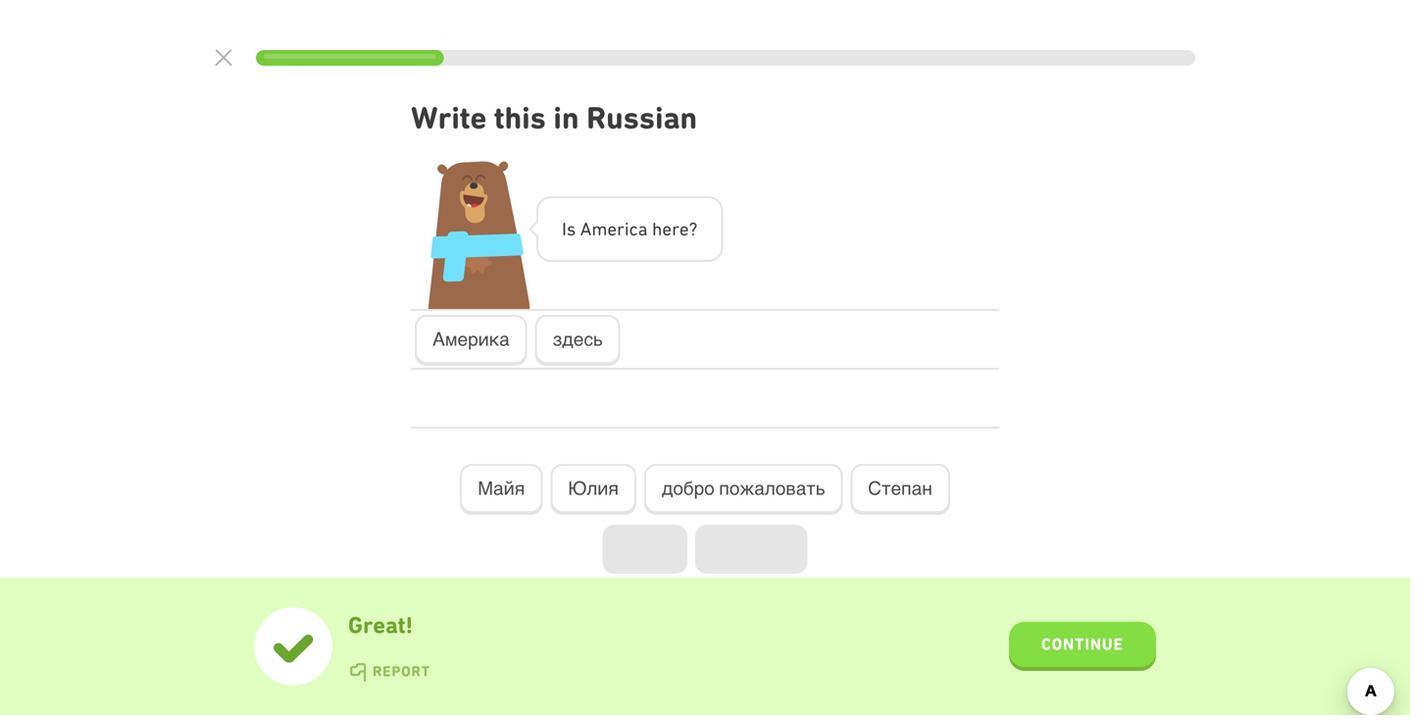 Task type: describe. For each thing, give the bounding box(es) containing it.
a
[[581, 218, 592, 239]]

russian
[[587, 100, 698, 136]]

2 r from the left
[[672, 218, 680, 239]]

continue
[[1042, 634, 1124, 654]]

юлия
[[568, 478, 619, 499]]

this
[[494, 100, 546, 136]]

здесь
[[553, 329, 603, 350]]

h e r e ?
[[652, 218, 698, 239]]

?
[[689, 218, 698, 239]]

майя
[[478, 478, 525, 499]]

добро пожаловать
[[662, 478, 825, 499]]

юлия button
[[551, 464, 637, 515]]

пожаловать
[[719, 478, 825, 499]]

i s a m e r i c a
[[562, 218, 648, 239]]

in
[[554, 100, 579, 136]]

добро
[[662, 478, 715, 499]]

write this in russian
[[411, 100, 698, 136]]

здесь button
[[535, 315, 620, 366]]

степан button
[[851, 464, 950, 515]]

майя button
[[460, 464, 543, 515]]

3 e from the left
[[680, 218, 689, 239]]

report
[[373, 663, 431, 680]]

степан
[[868, 478, 933, 499]]



Task type: locate. For each thing, give the bounding box(es) containing it.
r left c
[[617, 218, 625, 239]]

r
[[617, 218, 625, 239], [672, 218, 680, 239]]

i
[[625, 218, 629, 239]]

e right a
[[663, 218, 672, 239]]

0 horizontal spatial e
[[608, 218, 617, 239]]

a
[[638, 218, 648, 239]]

1 horizontal spatial e
[[663, 218, 672, 239]]

1 horizontal spatial r
[[672, 218, 680, 239]]

добро пожаловать button
[[644, 464, 843, 515]]

i
[[562, 218, 567, 239]]

1 r from the left
[[617, 218, 625, 239]]

write
[[411, 100, 487, 136]]

1 e from the left
[[608, 218, 617, 239]]

continue button
[[1009, 622, 1157, 671]]

америка
[[433, 329, 510, 350]]

r left ?
[[672, 218, 680, 239]]

0 horizontal spatial r
[[617, 218, 625, 239]]

great!
[[348, 612, 413, 639]]

америка button
[[415, 315, 528, 366]]

m
[[592, 218, 608, 239]]

e
[[608, 218, 617, 239], [663, 218, 672, 239], [680, 218, 689, 239]]

c
[[629, 218, 638, 239]]

2 horizontal spatial e
[[680, 218, 689, 239]]

report button
[[348, 663, 431, 682]]

e right h
[[680, 218, 689, 239]]

h
[[652, 218, 663, 239]]

2 e from the left
[[663, 218, 672, 239]]

e left i
[[608, 218, 617, 239]]

progress bar
[[256, 50, 1196, 66]]

s
[[567, 218, 576, 239]]



Task type: vqa. For each thing, say whether or not it's contained in the screenshot.
r
yes



